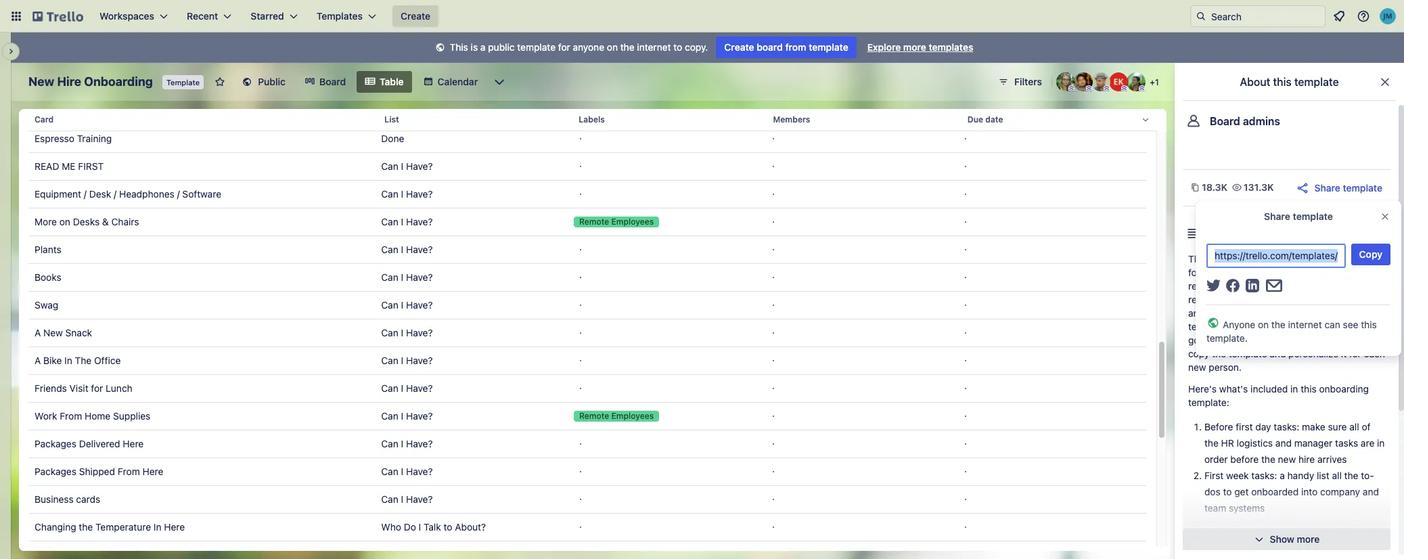 Task type: describe. For each thing, give the bounding box(es) containing it.
work
[[1324, 551, 1345, 559]]

&
[[102, 216, 109, 227]]

job-
[[1338, 267, 1356, 278]]

template down your
[[1229, 348, 1267, 359]]

packages shipped from here
[[35, 466, 163, 477]]

and down to- at the bottom of the page
[[1363, 486, 1379, 497]]

more on desks & chairs
[[35, 216, 139, 227]]

template:
[[1188, 397, 1230, 408]]

from inside "link"
[[60, 410, 82, 422]]

first
[[78, 160, 104, 172]]

0 vertical spatial on
[[607, 41, 618, 53]]

star or unstar board image
[[215, 76, 226, 87]]

have? for first
[[406, 160, 433, 172]]

create for create
[[401, 10, 431, 22]]

business cards link
[[35, 486, 370, 513]]

espresso
[[35, 133, 74, 144]]

a bike in the office link
[[35, 347, 370, 374]]

template right about
[[1295, 76, 1339, 88]]

each
[[1364, 348, 1385, 359]]

due date
[[968, 114, 1003, 125]]

changing the temperature in here link
[[35, 514, 370, 541]]

who do i talk to about?
[[381, 521, 486, 533]]

0 notifications image
[[1331, 8, 1348, 24]]

amy freiderson (amyfreiderson) image
[[1056, 72, 1075, 91]]

color: green, title: "remote employees" element for work from home supplies
[[574, 411, 659, 422]]

save
[[1343, 294, 1363, 305]]

packages delivered here
[[35, 438, 144, 449]]

new hire onboarding
[[28, 74, 153, 89]]

here inside "link"
[[123, 438, 144, 449]]

+ 1
[[1150, 77, 1159, 87]]

i for shipped
[[401, 466, 404, 477]]

have? for home
[[406, 410, 433, 422]]

are
[[1361, 437, 1375, 449]]

row containing equipment / desk / headphones / software
[[29, 180, 1147, 208]]

a for a bike in the office
[[35, 355, 41, 366]]

personalize
[[1289, 348, 1339, 359]]

13 can i have? from the top
[[381, 493, 433, 505]]

read me first link
[[35, 153, 370, 180]]

can i have? for here
[[381, 438, 433, 449]]

have? for here
[[406, 438, 433, 449]]

headphones
[[119, 188, 174, 200]]

17 row from the top
[[29, 541, 1147, 559]]

manager
[[1295, 437, 1333, 449]]

human
[[1233, 307, 1263, 319]]

share on linkedin image
[[1246, 279, 1260, 292]]

have? for in
[[406, 355, 433, 366]]

i for cards
[[401, 493, 404, 505]]

populate
[[1291, 307, 1330, 319]]

template down share template button
[[1293, 210, 1333, 222]]

search image
[[1196, 11, 1207, 22]]

included
[[1251, 383, 1288, 395]]

bike
[[43, 355, 62, 366]]

new inside before first day tasks: make sure all of the hr logistics and manager tasks are in order before the new hire arrives first week tasks: a handy list all the to- dos to get onboarded into company and team systems who's who list: help the newbie orient themselves and learn all about the key people they'll encounter at work
[[1278, 453, 1296, 465]]

0 horizontal spatial a
[[480, 41, 486, 53]]

office
[[94, 355, 121, 366]]

work
[[35, 410, 57, 422]]

a new snack link
[[35, 319, 370, 347]]

copy.
[[685, 41, 708, 53]]

to up email icon
[[1269, 267, 1278, 278]]

a for a new snack
[[35, 327, 41, 338]]

cards
[[76, 493, 100, 505]]

create board from template link
[[716, 37, 857, 58]]

software
[[182, 188, 221, 200]]

company.
[[1252, 334, 1294, 346]]

get inside before first day tasks: make sure all of the hr logistics and manager tasks are in order before the new hire arrives first week tasks: a handy list all the to- dos to get onboarded into company and team systems who's who list: help the newbie orient themselves and learn all about the key people they'll encounter at work
[[1235, 486, 1249, 497]]

can for desks
[[381, 216, 399, 227]]

can for home
[[381, 410, 399, 422]]

see
[[1343, 319, 1359, 330]]

anyone on the internet can see this template.
[[1207, 319, 1377, 344]]

this member is an admin of this workspace. image for the 'priscilla parjet (priscillaparjet)' icon
[[1139, 85, 1145, 91]]

a new snack
[[35, 327, 92, 338]]

i for me
[[401, 160, 404, 172]]

calendar link
[[415, 71, 486, 93]]

before first day tasks: make sure all of the hr logistics and manager tasks are in order before the new hire arrives first week tasks: a handy list all the to- dos to get onboarded into company and team systems who's who list: help the newbie orient themselves and learn all about the key people they'll encounter at work
[[1205, 421, 1385, 559]]

have? for for
[[406, 382, 433, 394]]

all down "centralized"
[[1309, 267, 1319, 278]]

friends visit for lunch
[[35, 382, 132, 394]]

i for on
[[401, 216, 404, 227]]

books link
[[35, 264, 370, 291]]

on for anyone on the internet can see this template.
[[1258, 319, 1269, 330]]

help
[[1275, 518, 1294, 530]]

training
[[77, 133, 112, 144]]

newbie
[[1313, 518, 1344, 530]]

3 / from the left
[[177, 188, 180, 200]]

changing the temperature in here
[[35, 521, 185, 533]]

workspaces
[[99, 10, 154, 22]]

jeremy miller (jeremymiller198) image
[[1380, 8, 1396, 24]]

more
[[35, 216, 57, 227]]

6 have? from the top
[[406, 299, 433, 311]]

date
[[986, 114, 1003, 125]]

card
[[35, 114, 54, 125]]

table containing espresso training
[[19, 104, 1167, 559]]

0 horizontal spatial new
[[1188, 361, 1206, 373]]

desks
[[73, 216, 100, 227]]

to up there, in the right of the page
[[1340, 321, 1349, 332]]

internet inside anyone on the internet can see this template.
[[1288, 319, 1322, 330]]

i for from
[[401, 410, 404, 422]]

6 can i have? from the top
[[381, 299, 433, 311]]

remote for work from home supplies
[[579, 411, 609, 421]]

labels button
[[573, 104, 768, 136]]

packages delivered here link
[[35, 430, 370, 458]]

copy
[[1359, 248, 1383, 260]]

public
[[258, 76, 286, 87]]

0 vertical spatial internet
[[637, 41, 671, 53]]

of
[[1362, 421, 1371, 432]]

list
[[1317, 470, 1330, 481]]

can for in
[[381, 355, 399, 366]]

1 / from the left
[[84, 188, 87, 200]]

all down the human
[[1250, 321, 1260, 332]]

primary element
[[0, 0, 1404, 32]]

row containing a new snack
[[29, 319, 1147, 347]]

this inside here's what's included in this onboarding template:
[[1301, 383, 1317, 395]]

this right about
[[1273, 76, 1292, 88]]

share inside button
[[1315, 182, 1341, 193]]

template inside button
[[1343, 182, 1383, 193]]

can i have? for home
[[381, 410, 433, 422]]

share on twitter image
[[1207, 280, 1221, 292]]

hire inside this template provides a centralized space for every new hire to tackle all the job- related logistical items and business requirements to get onboarded. to save time and avoid human error, populate this template with all the tasks needed to get going for your company. from there, simply copy the template and personalize it for each new person.
[[1250, 267, 1267, 278]]

list:
[[1257, 518, 1272, 530]]

explore
[[867, 41, 901, 53]]

table
[[380, 76, 404, 87]]

public
[[488, 41, 515, 53]]

this for this template provides a centralized space for every new hire to tackle all the job- related logistical items and business requirements to get onboarded. to save time and avoid human error, populate this template with all the tasks needed to get going for your company. from there, simply copy the template and personalize it for each new person.
[[1188, 253, 1207, 265]]

close popover image
[[1380, 211, 1391, 222]]

in inside before first day tasks: make sure all of the hr logistics and manager tasks are in order before the new hire arrives first week tasks: a handy list all the to- dos to get onboarded into company and team systems who's who list: help the newbie orient themselves and learn all about the key people they'll encounter at work
[[1377, 437, 1385, 449]]

5 can i have? from the top
[[381, 271, 433, 283]]

i for /
[[401, 188, 404, 200]]

can i have? for snack
[[381, 327, 433, 338]]

first
[[1236, 421, 1253, 432]]

order
[[1205, 453, 1228, 465]]

and right the logistics
[[1276, 437, 1292, 449]]

i for bike
[[401, 355, 404, 366]]

row containing business cards
[[29, 485, 1147, 514]]

back to home image
[[32, 5, 83, 27]]

for left anyone at top
[[558, 41, 570, 53]]

workspaces button
[[91, 5, 176, 27]]

priscilla parjet (priscillaparjet) image
[[1127, 72, 1146, 91]]

row containing packages delivered here
[[29, 430, 1147, 458]]

13 have? from the top
[[406, 493, 433, 505]]

0 horizontal spatial in
[[64, 355, 72, 366]]

ellie kulick (elliekulick2) image
[[1109, 72, 1128, 91]]

to right talk
[[444, 521, 452, 533]]

row containing friends visit for lunch
[[29, 374, 1147, 403]]

row containing card
[[29, 104, 1157, 136]]

business
[[1308, 280, 1347, 292]]

have? for desks
[[406, 216, 433, 227]]

this member is an admin of this workspace. image for chris temperson (christemperson) image
[[1104, 85, 1110, 91]]

work from home supplies link
[[35, 403, 370, 430]]

admins
[[1243, 115, 1280, 127]]

can i have? for in
[[381, 355, 433, 366]]

all left of
[[1350, 421, 1359, 432]]

for right it
[[1350, 348, 1362, 359]]

templates button
[[308, 5, 384, 27]]

remote employees for more on desks & chairs
[[579, 217, 654, 227]]

labels
[[579, 114, 605, 125]]

before
[[1205, 421, 1233, 432]]

and left the avoid
[[1188, 307, 1205, 319]]

1 vertical spatial get
[[1352, 321, 1366, 332]]

row containing plants
[[29, 236, 1147, 264]]

row containing packages shipped from here
[[29, 458, 1147, 486]]

can i have? for from
[[381, 466, 433, 477]]

all right list
[[1332, 470, 1342, 481]]

description
[[1210, 227, 1269, 240]]

explore more templates link
[[859, 37, 982, 58]]

from inside this template provides a centralized space for every new hire to tackle all the job- related logistical items and business requirements to get onboarded. to save time and avoid human error, populate this template with all the tasks needed to get going for your company. from there, simply copy the template and personalize it for each new person.
[[1297, 334, 1319, 346]]

chairs
[[111, 216, 139, 227]]

1
[[1155, 77, 1159, 87]]

items
[[1263, 280, 1287, 292]]

to inside before first day tasks: make sure all of the hr logistics and manager tasks are in order before the new hire arrives first week tasks: a handy list all the to- dos to get onboarded into company and team systems who's who list: help the newbie orient themselves and learn all about the key people they'll encounter at work
[[1223, 486, 1232, 497]]



Task type: locate. For each thing, give the bounding box(es) containing it.
2 packages from the top
[[35, 466, 76, 477]]

1 horizontal spatial this member is an admin of this workspace. image
[[1121, 85, 1128, 91]]

row containing swag
[[29, 291, 1147, 319]]

home
[[85, 410, 111, 422]]

2 vertical spatial get
[[1235, 486, 1249, 497]]

the inside table
[[79, 521, 93, 533]]

packages shipped from here link
[[35, 458, 370, 485]]

board
[[319, 76, 346, 87], [1210, 115, 1241, 127]]

and down company. in the right of the page
[[1270, 348, 1286, 359]]

more
[[903, 41, 926, 53], [1297, 533, 1320, 545]]

more up at
[[1297, 533, 1320, 545]]

0 horizontal spatial get
[[1235, 486, 1249, 497]]

1 horizontal spatial a
[[1280, 470, 1285, 481]]

in right included
[[1291, 383, 1298, 395]]

11 row from the top
[[29, 374, 1147, 403]]

row containing work from home supplies
[[29, 402, 1147, 430]]

9 can i have? from the top
[[381, 382, 433, 394]]

shipped
[[79, 466, 115, 477]]

chris temperson (christemperson) image
[[1092, 72, 1111, 91]]

to right dos
[[1223, 486, 1232, 497]]

remote for more on desks & chairs
[[579, 217, 609, 227]]

1 horizontal spatial on
[[607, 41, 618, 53]]

0 vertical spatial color: green, title: "remote employees" element
[[574, 217, 659, 227]]

from up personalize
[[1297, 334, 1319, 346]]

espresso training link
[[35, 125, 370, 152]]

0 horizontal spatial who
[[381, 521, 401, 533]]

0 vertical spatial remote employees
[[579, 217, 654, 227]]

tackle
[[1281, 267, 1307, 278]]

0 vertical spatial new
[[28, 74, 54, 89]]

1 vertical spatial new
[[1188, 361, 1206, 373]]

themselves
[[1205, 535, 1254, 546]]

10 row from the top
[[29, 347, 1147, 375]]

table
[[19, 104, 1167, 559]]

5 row from the top
[[29, 208, 1147, 236]]

this up simply
[[1361, 319, 1377, 330]]

there,
[[1321, 334, 1347, 346]]

0 vertical spatial remote employees button
[[569, 208, 761, 236]]

your
[[1230, 334, 1250, 346]]

to left copy.
[[674, 41, 682, 53]]

employees for more on desks & chairs
[[611, 217, 654, 227]]

handy
[[1288, 470, 1314, 481]]

6 row from the top
[[29, 236, 1147, 264]]

for inside table
[[91, 382, 103, 394]]

12 row from the top
[[29, 402, 1147, 430]]

7 have? from the top
[[406, 327, 433, 338]]

a inside before first day tasks: make sure all of the hr logistics and manager tasks are in order before the new hire arrives first week tasks: a handy list all the to- dos to get onboarded into company and team systems who's who list: help the newbie orient themselves and learn all about the key people they'll encounter at work
[[1280, 470, 1285, 481]]

hire
[[57, 74, 81, 89]]

0 vertical spatial share
[[1315, 182, 1341, 193]]

2 vertical spatial a
[[1280, 470, 1285, 481]]

share template up close popover icon
[[1315, 182, 1383, 193]]

2 vertical spatial from
[[118, 466, 140, 477]]

tasks down 'error,'
[[1279, 321, 1302, 332]]

2 can from the top
[[381, 188, 399, 200]]

remote employees for work from home supplies
[[579, 411, 654, 421]]

internet down "onboarded."
[[1288, 319, 1322, 330]]

day
[[1256, 421, 1271, 432]]

this member is an admin of this workspace. image right andre gorte (andregorte) image
[[1104, 85, 1110, 91]]

0 vertical spatial remote
[[579, 217, 609, 227]]

on inside anyone on the internet can see this template.
[[1258, 319, 1269, 330]]

here right "shipped"
[[143, 466, 163, 477]]

this member is an admin of this workspace. image for ellie kulick (elliekulick2) icon
[[1121, 85, 1128, 91]]

5 can from the top
[[381, 271, 399, 283]]

board
[[757, 41, 783, 53]]

board for board admins
[[1210, 115, 1241, 127]]

a inside a new snack link
[[35, 327, 41, 338]]

this member is an admin of this workspace. image for andre gorte (andregorte) image
[[1086, 85, 1092, 91]]

get up simply
[[1352, 321, 1366, 332]]

this member is an admin of this workspace. image
[[1069, 85, 1075, 91], [1086, 85, 1092, 91], [1139, 85, 1145, 91]]

in inside here's what's included in this onboarding template:
[[1291, 383, 1298, 395]]

packages for packages shipped from here
[[35, 466, 76, 477]]

i for delivered
[[401, 438, 404, 449]]

1 vertical spatial from
[[60, 410, 82, 422]]

3 can from the top
[[381, 216, 399, 227]]

create inside button
[[401, 10, 431, 22]]

4 have? from the top
[[406, 244, 433, 255]]

a up the onboarded
[[1280, 470, 1285, 481]]

this member is an admin of this workspace. image left chris temperson (christemperson) image
[[1069, 85, 1075, 91]]

i for new
[[401, 327, 404, 338]]

1 row from the top
[[29, 104, 1157, 136]]

this left onboarding
[[1301, 383, 1317, 395]]

14 row from the top
[[29, 458, 1147, 486]]

from right 'work'
[[60, 410, 82, 422]]

to-
[[1361, 470, 1374, 481]]

2 horizontal spatial from
[[1297, 334, 1319, 346]]

the
[[75, 355, 92, 366]]

4 can from the top
[[381, 244, 399, 255]]

row containing read me first
[[29, 152, 1147, 181]]

2 vertical spatial on
[[1258, 319, 1269, 330]]

on for more on desks & chairs
[[59, 216, 70, 227]]

1 horizontal spatial this
[[1188, 253, 1207, 265]]

centralized
[[1298, 253, 1347, 265]]

row containing espresso training
[[29, 125, 1147, 153]]

and down list:
[[1257, 535, 1273, 546]]

have? for snack
[[406, 327, 433, 338]]

andre gorte (andregorte) image
[[1074, 72, 1093, 91]]

create board from template
[[724, 41, 849, 53]]

2 this member is an admin of this workspace. image from the left
[[1086, 85, 1092, 91]]

logistical
[[1221, 280, 1260, 292]]

this for this is a public template for anyone on the internet to copy.
[[450, 41, 468, 53]]

template up going
[[1188, 321, 1227, 332]]

for up related
[[1188, 267, 1201, 278]]

0 horizontal spatial hire
[[1250, 267, 1267, 278]]

here
[[123, 438, 144, 449], [143, 466, 163, 477], [164, 521, 185, 533]]

0 vertical spatial new
[[1230, 267, 1248, 278]]

customize views image
[[493, 75, 506, 89]]

and down the tackle
[[1289, 280, 1305, 292]]

2 remote employees button from the top
[[569, 403, 761, 430]]

equipment / desk / headphones / software
[[35, 188, 221, 200]]

a inside this template provides a centralized space for every new hire to tackle all the job- related logistical items and business requirements to get onboarded. to save time and avoid human error, populate this template with all the tasks needed to get going for your company. from there, simply copy the template and personalize it for each new person.
[[1291, 253, 1296, 265]]

1 vertical spatial tasks
[[1335, 437, 1358, 449]]

/ left the software
[[177, 188, 180, 200]]

equipment
[[35, 188, 81, 200]]

into
[[1302, 486, 1318, 497]]

3 row from the top
[[29, 152, 1147, 181]]

hire up share on linkedin image
[[1250, 267, 1267, 278]]

1 vertical spatial in
[[154, 521, 161, 533]]

a inside a bike in the office link
[[35, 355, 41, 366]]

equipment / desk / headphones / software link
[[35, 181, 370, 208]]

0 horizontal spatial in
[[1291, 383, 1298, 395]]

0 horizontal spatial share
[[1264, 210, 1291, 222]]

1 vertical spatial share
[[1264, 210, 1291, 222]]

8 have? from the top
[[406, 355, 433, 366]]

get down week
[[1235, 486, 1249, 497]]

1 vertical spatial on
[[59, 216, 70, 227]]

row containing a bike in the office
[[29, 347, 1147, 375]]

0 vertical spatial here
[[123, 438, 144, 449]]

here down supplies
[[123, 438, 144, 449]]

can for for
[[381, 382, 399, 394]]

friends visit for lunch link
[[35, 375, 370, 402]]

create button
[[393, 5, 439, 27]]

1 horizontal spatial who
[[1234, 518, 1254, 530]]

swag
[[35, 299, 58, 311]]

on
[[607, 41, 618, 53], [59, 216, 70, 227], [1258, 319, 1269, 330]]

internet left copy.
[[637, 41, 671, 53]]

who inside before first day tasks: make sure all of the hr logistics and manager tasks are in order before the new hire arrives first week tasks: a handy list all the to- dos to get onboarded into company and team systems who's who list: help the newbie orient themselves and learn all about the key people they'll encounter at work
[[1234, 518, 1254, 530]]

new up logistical
[[1230, 267, 1248, 278]]

2 row from the top
[[29, 125, 1147, 153]]

0 horizontal spatial this member is an admin of this workspace. image
[[1069, 85, 1075, 91]]

board left table link
[[319, 76, 346, 87]]

1 a from the top
[[35, 327, 41, 338]]

going
[[1188, 334, 1213, 346]]

1 horizontal spatial hire
[[1299, 453, 1315, 465]]

1 vertical spatial color: green, title: "remote employees" element
[[574, 411, 659, 422]]

1 horizontal spatial internet
[[1288, 319, 1322, 330]]

this down to
[[1332, 307, 1348, 319]]

Board name text field
[[22, 71, 160, 93]]

row containing more on desks & chairs
[[29, 208, 1147, 236]]

tasks inside this template provides a centralized space for every new hire to tackle all the job- related logistical items and business requirements to get onboarded. to save time and avoid human error, populate this template with all the tasks needed to get going for your company. from there, simply copy the template and personalize it for each new person.
[[1279, 321, 1302, 332]]

the inside anyone on the internet can see this template.
[[1272, 319, 1286, 330]]

board for board
[[319, 76, 346, 87]]

0 vertical spatial in
[[1291, 383, 1298, 395]]

template up close popover icon
[[1343, 182, 1383, 193]]

9 row from the top
[[29, 319, 1147, 347]]

1 horizontal spatial /
[[114, 188, 117, 200]]

can for from
[[381, 466, 399, 477]]

new left hire
[[28, 74, 54, 89]]

have? for from
[[406, 466, 433, 477]]

0 vertical spatial tasks
[[1279, 321, 1302, 332]]

share on facebook image
[[1226, 279, 1240, 292]]

0 vertical spatial packages
[[35, 438, 76, 449]]

1 horizontal spatial from
[[118, 466, 140, 477]]

12 can from the top
[[381, 466, 399, 477]]

2 have? from the top
[[406, 188, 433, 200]]

0 vertical spatial create
[[401, 10, 431, 22]]

0 vertical spatial get
[[1260, 294, 1274, 305]]

row containing books
[[29, 263, 1147, 292]]

requirements
[[1188, 294, 1246, 305]]

1 employees from the top
[[611, 217, 654, 227]]

1 horizontal spatial share
[[1315, 182, 1341, 193]]

2 remote employees from the top
[[579, 411, 654, 421]]

hire
[[1250, 267, 1267, 278], [1299, 453, 1315, 465]]

supplies
[[113, 410, 151, 422]]

more right explore
[[903, 41, 926, 53]]

who left 'do'
[[381, 521, 401, 533]]

2 remote from the top
[[579, 411, 609, 421]]

can i have? for desk
[[381, 188, 433, 200]]

1 vertical spatial create
[[724, 41, 754, 53]]

0 horizontal spatial this
[[450, 41, 468, 53]]

show more button
[[1183, 529, 1391, 550]]

needed
[[1305, 321, 1338, 332]]

for
[[558, 41, 570, 53], [1188, 267, 1201, 278], [1216, 334, 1228, 346], [1350, 348, 1362, 359], [91, 382, 103, 394]]

filters
[[1015, 76, 1042, 87]]

1 this member is an admin of this workspace. image from the left
[[1069, 85, 1075, 91]]

error,
[[1265, 307, 1289, 319]]

avoid
[[1207, 307, 1231, 319]]

here's
[[1188, 383, 1217, 395]]

can i have? for desks
[[381, 216, 433, 227]]

visit
[[69, 382, 88, 394]]

3 this member is an admin of this workspace. image from the left
[[1139, 85, 1145, 91]]

1 horizontal spatial board
[[1210, 115, 1241, 127]]

1 this member is an admin of this workspace. image from the left
[[1104, 85, 1110, 91]]

13 row from the top
[[29, 430, 1147, 458]]

new down copy at bottom right
[[1188, 361, 1206, 373]]

4 can i have? from the top
[[381, 244, 433, 255]]

share template
[[1315, 182, 1383, 193], [1264, 210, 1333, 222]]

this member is an admin of this workspace. image for amy freiderson (amyfreiderson) image
[[1069, 85, 1075, 91]]

read me first
[[35, 160, 104, 172]]

new inside text field
[[28, 74, 54, 89]]

share template inside share template button
[[1315, 182, 1383, 193]]

11 can from the top
[[381, 438, 399, 449]]

template right public
[[517, 41, 556, 53]]

9 have? from the top
[[406, 382, 433, 394]]

13 can from the top
[[381, 493, 399, 505]]

2 a from the top
[[35, 355, 41, 366]]

this
[[450, 41, 468, 53], [1188, 253, 1207, 265]]

0 horizontal spatial tasks
[[1279, 321, 1302, 332]]

0 vertical spatial share template
[[1315, 182, 1383, 193]]

key
[[1357, 535, 1372, 546]]

more for explore
[[903, 41, 926, 53]]

onboarded.
[[1277, 294, 1327, 305]]

1 have? from the top
[[406, 160, 433, 172]]

1 vertical spatial remote employees
[[579, 411, 654, 421]]

board link
[[296, 71, 354, 93]]

new left snack
[[43, 327, 63, 338]]

0 vertical spatial from
[[1297, 334, 1319, 346]]

Search field
[[1207, 6, 1325, 26]]

12 can i have? from the top
[[381, 466, 433, 477]]

1 vertical spatial a
[[1291, 253, 1296, 265]]

open information menu image
[[1357, 9, 1371, 23]]

7 can from the top
[[381, 327, 399, 338]]

on up company. in the right of the page
[[1258, 319, 1269, 330]]

packages up business
[[35, 466, 76, 477]]

1 horizontal spatial get
[[1260, 294, 1274, 305]]

+
[[1150, 77, 1155, 87]]

this member is an admin of this workspace. image left +
[[1139, 85, 1145, 91]]

1 vertical spatial here
[[143, 466, 163, 477]]

remote employees button for work from home supplies
[[569, 403, 761, 430]]

in right temperature
[[154, 521, 161, 533]]

email image
[[1266, 279, 1283, 292]]

3 can i have? from the top
[[381, 216, 433, 227]]

have? for desk
[[406, 188, 433, 200]]

2 can i have? from the top
[[381, 188, 433, 200]]

color: green, title: "remote employees" element for more on desks & chairs
[[574, 217, 659, 227]]

0 vertical spatial hire
[[1250, 267, 1267, 278]]

tasks:
[[1274, 421, 1300, 432], [1252, 470, 1277, 481]]

template right from
[[809, 41, 849, 53]]

6 can from the top
[[381, 299, 399, 311]]

can
[[1325, 319, 1341, 330]]

2 horizontal spatial on
[[1258, 319, 1269, 330]]

8 row from the top
[[29, 291, 1147, 319]]

0 horizontal spatial this member is an admin of this workspace. image
[[1104, 85, 1110, 91]]

row containing changing the temperature in here
[[29, 513, 1147, 541]]

templates
[[929, 41, 974, 53]]

board left admins
[[1210, 115, 1241, 127]]

this member is an admin of this workspace. image right amy freiderson (amyfreiderson) image
[[1086, 85, 1092, 91]]

in right are
[[1377, 437, 1385, 449]]

can i have? for first
[[381, 160, 433, 172]]

plants link
[[35, 236, 370, 263]]

to
[[1330, 294, 1340, 305]]

all right learn
[[1300, 535, 1310, 546]]

from right "shipped"
[[118, 466, 140, 477]]

lunch
[[106, 382, 132, 394]]

1 vertical spatial share template
[[1264, 210, 1333, 222]]

1 vertical spatial this
[[1188, 253, 1207, 265]]

1 remote employees from the top
[[579, 217, 654, 227]]

0 horizontal spatial more
[[903, 41, 926, 53]]

can for here
[[381, 438, 399, 449]]

2 horizontal spatial new
[[1278, 453, 1296, 465]]

/ left desk in the top of the page
[[84, 188, 87, 200]]

a right "is"
[[480, 41, 486, 53]]

business
[[35, 493, 74, 505]]

it
[[1341, 348, 1347, 359]]

7 can i have? from the top
[[381, 327, 433, 338]]

1 can from the top
[[381, 160, 399, 172]]

2 horizontal spatial /
[[177, 188, 180, 200]]

hire up handy
[[1299, 453, 1315, 465]]

0 vertical spatial a
[[35, 327, 41, 338]]

time
[[1365, 294, 1384, 305]]

orient
[[1347, 518, 1372, 530]]

to down share on linkedin image
[[1249, 294, 1258, 305]]

starred
[[251, 10, 284, 22]]

before
[[1231, 453, 1259, 465]]

0 horizontal spatial /
[[84, 188, 87, 200]]

employees for work from home supplies
[[611, 411, 654, 421]]

5 have? from the top
[[406, 271, 433, 283]]

here down business cards link at bottom left
[[164, 521, 185, 533]]

0 vertical spatial board
[[319, 76, 346, 87]]

in left 'the'
[[64, 355, 72, 366]]

7 row from the top
[[29, 263, 1147, 292]]

2 horizontal spatial this member is an admin of this workspace. image
[[1139, 85, 1145, 91]]

1 can i have? from the top
[[381, 160, 433, 172]]

what's
[[1220, 383, 1248, 395]]

1 vertical spatial employees
[[611, 411, 654, 421]]

friends
[[35, 382, 67, 394]]

1 vertical spatial a
[[35, 355, 41, 366]]

1 horizontal spatial in
[[1377, 437, 1385, 449]]

tasks down sure
[[1335, 437, 1358, 449]]

can for first
[[381, 160, 399, 172]]

1 vertical spatial internet
[[1288, 319, 1322, 330]]

1 horizontal spatial this member is an admin of this workspace. image
[[1086, 85, 1092, 91]]

2 horizontal spatial get
[[1352, 321, 1366, 332]]

10 can from the top
[[381, 410, 399, 422]]

show more
[[1270, 533, 1320, 545]]

every
[[1203, 267, 1227, 278]]

tasks: up the onboarded
[[1252, 470, 1277, 481]]

a left bike
[[35, 355, 41, 366]]

this inside this template provides a centralized space for every new hire to tackle all the job- related logistical items and business requirements to get onboarded. to save time and avoid human error, populate this template with all the tasks needed to get going for your company. from there, simply copy the template and personalize it for each new person.
[[1188, 253, 1207, 265]]

None field
[[1207, 244, 1346, 268]]

15 row from the top
[[29, 485, 1147, 514]]

2 vertical spatial here
[[164, 521, 185, 533]]

1 horizontal spatial in
[[154, 521, 161, 533]]

template up the every
[[1210, 253, 1248, 265]]

list
[[385, 114, 399, 125]]

1 color: green, title: "remote employees" element from the top
[[574, 217, 659, 227]]

this left "is"
[[450, 41, 468, 53]]

at
[[1313, 551, 1321, 559]]

1 vertical spatial hire
[[1299, 453, 1315, 465]]

0 horizontal spatial internet
[[637, 41, 671, 53]]

hire inside before first day tasks: make sure all of the hr logistics and manager tasks are in order before the new hire arrives first week tasks: a handy list all the to- dos to get onboarded into company and team systems who's who list: help the newbie orient themselves and learn all about the key people they'll encounter at work
[[1299, 453, 1315, 465]]

a down swag
[[35, 327, 41, 338]]

business cards
[[35, 493, 100, 505]]

share template up "centralized"
[[1264, 210, 1333, 222]]

who down 'systems'
[[1234, 518, 1254, 530]]

0 horizontal spatial create
[[401, 10, 431, 22]]

2 color: green, title: "remote employees" element from the top
[[574, 411, 659, 422]]

color: green, title: "remote employees" element
[[574, 217, 659, 227], [574, 411, 659, 422]]

1 horizontal spatial new
[[1230, 267, 1248, 278]]

more inside button
[[1297, 533, 1320, 545]]

0 horizontal spatial board
[[319, 76, 346, 87]]

about
[[1312, 535, 1338, 546]]

work from home supplies
[[35, 410, 151, 422]]

16 row from the top
[[29, 513, 1147, 541]]

10 have? from the top
[[406, 410, 433, 422]]

books
[[35, 271, 61, 283]]

learn
[[1276, 535, 1298, 546]]

remote employees button for more on desks & chairs
[[569, 208, 761, 236]]

0 vertical spatial employees
[[611, 217, 654, 227]]

get down items
[[1260, 294, 1274, 305]]

0 vertical spatial in
[[64, 355, 72, 366]]

packages inside "link"
[[35, 438, 76, 449]]

1 vertical spatial tasks:
[[1252, 470, 1277, 481]]

this member is an admin of this workspace. image right chris temperson (christemperson) image
[[1121, 85, 1128, 91]]

8 can i have? from the top
[[381, 355, 433, 366]]

10 can i have? from the top
[[381, 410, 433, 422]]

make
[[1302, 421, 1326, 432]]

a up the tackle
[[1291, 253, 1296, 265]]

1 vertical spatial in
[[1377, 437, 1385, 449]]

systems
[[1229, 502, 1265, 514]]

1 horizontal spatial more
[[1297, 533, 1320, 545]]

tasks: right day
[[1274, 421, 1300, 432]]

this member is an admin of this workspace. image
[[1104, 85, 1110, 91], [1121, 85, 1128, 91]]

can i have? for for
[[381, 382, 433, 394]]

12 have? from the top
[[406, 466, 433, 477]]

packages down 'work'
[[35, 438, 76, 449]]

0 horizontal spatial on
[[59, 216, 70, 227]]

on right anyone at top
[[607, 41, 618, 53]]

1 vertical spatial remote employees button
[[569, 403, 761, 430]]

this up the every
[[1188, 253, 1207, 265]]

0 vertical spatial a
[[480, 41, 486, 53]]

0 vertical spatial this
[[450, 41, 468, 53]]

from
[[1297, 334, 1319, 346], [60, 410, 82, 422], [118, 466, 140, 477]]

sm image
[[434, 41, 447, 55]]

3 have? from the top
[[406, 216, 433, 227]]

more for show
[[1297, 533, 1320, 545]]

create for create board from template
[[724, 41, 754, 53]]

4 row from the top
[[29, 180, 1147, 208]]

2 employees from the top
[[611, 411, 654, 421]]

people
[[1205, 551, 1235, 559]]

i for visit
[[401, 382, 404, 394]]

table link
[[357, 71, 412, 93]]

new up handy
[[1278, 453, 1296, 465]]

can for snack
[[381, 327, 399, 338]]

on right more at the top of the page
[[59, 216, 70, 227]]

1 vertical spatial board
[[1210, 115, 1241, 127]]

template
[[166, 78, 200, 87]]

tasks inside before first day tasks: make sure all of the hr logistics and manager tasks are in order before the new hire arrives first week tasks: a handy list all the to- dos to get onboarded into company and team systems who's who list: help the newbie orient themselves and learn all about the key people they'll encounter at work
[[1335, 437, 1358, 449]]

0 vertical spatial tasks:
[[1274, 421, 1300, 432]]

9 can from the top
[[381, 382, 399, 394]]

11 have? from the top
[[406, 438, 433, 449]]

this inside this template provides a centralized space for every new hire to tackle all the job- related logistical items and business requirements to get onboarded. to save time and avoid human error, populate this template with all the tasks needed to get going for your company. from there, simply copy the template and personalize it for each new person.
[[1332, 307, 1348, 319]]

for left your
[[1216, 334, 1228, 346]]

and
[[1289, 280, 1305, 292], [1188, 307, 1205, 319], [1270, 348, 1286, 359], [1276, 437, 1292, 449], [1363, 486, 1379, 497], [1257, 535, 1273, 546]]

0 horizontal spatial from
[[60, 410, 82, 422]]

1 vertical spatial new
[[43, 327, 63, 338]]

1 horizontal spatial create
[[724, 41, 754, 53]]

plants
[[35, 244, 61, 255]]

template
[[517, 41, 556, 53], [809, 41, 849, 53], [1295, 76, 1339, 88], [1343, 182, 1383, 193], [1293, 210, 1333, 222], [1210, 253, 1248, 265], [1188, 321, 1227, 332], [1229, 348, 1267, 359]]

this inside anyone on the internet can see this template.
[[1361, 319, 1377, 330]]

for right visit
[[91, 382, 103, 394]]

1 remote employees button from the top
[[569, 208, 761, 236]]

0 vertical spatial more
[[903, 41, 926, 53]]

1 vertical spatial packages
[[35, 466, 76, 477]]

1 horizontal spatial tasks
[[1335, 437, 1358, 449]]

packages for packages delivered here
[[35, 438, 76, 449]]

1 remote from the top
[[579, 217, 609, 227]]

11 can i have? from the top
[[381, 438, 433, 449]]

public button
[[234, 71, 294, 93]]

row
[[29, 104, 1157, 136], [29, 125, 1147, 153], [29, 152, 1147, 181], [29, 180, 1147, 208], [29, 208, 1147, 236], [29, 236, 1147, 264], [29, 263, 1147, 292], [29, 291, 1147, 319], [29, 319, 1147, 347], [29, 347, 1147, 375], [29, 374, 1147, 403], [29, 402, 1147, 430], [29, 430, 1147, 458], [29, 458, 1147, 486], [29, 485, 1147, 514], [29, 513, 1147, 541], [29, 541, 1147, 559]]

1 packages from the top
[[35, 438, 76, 449]]

they'll
[[1237, 551, 1263, 559]]

8 can from the top
[[381, 355, 399, 366]]

/ right desk in the top of the page
[[114, 188, 117, 200]]

remote
[[579, 217, 609, 227], [579, 411, 609, 421]]

2 this member is an admin of this workspace. image from the left
[[1121, 85, 1128, 91]]

1 vertical spatial more
[[1297, 533, 1320, 545]]

starred button
[[242, 5, 306, 27]]

a
[[35, 327, 41, 338], [35, 355, 41, 366]]

onboarded
[[1252, 486, 1299, 497]]

can for desk
[[381, 188, 399, 200]]

2 / from the left
[[114, 188, 117, 200]]

me
[[62, 160, 76, 172]]



Task type: vqa. For each thing, say whether or not it's contained in the screenshot.


